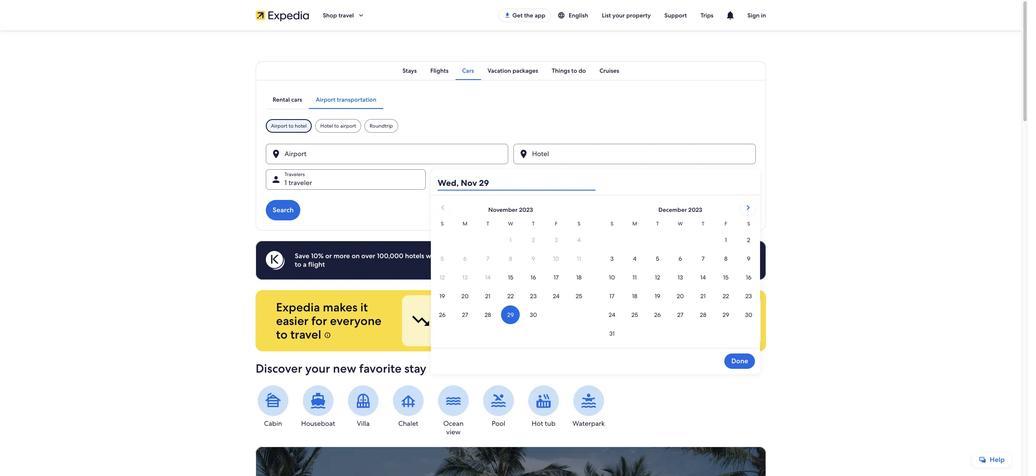 Task type: locate. For each thing, give the bounding box(es) containing it.
tub
[[545, 419, 556, 428]]

get inside get the app link
[[513, 11, 523, 19]]

when
[[590, 252, 607, 261]]

m up member
[[463, 221, 468, 227]]

save inside 'save 10% or more on over 100,000 hotels with member prices. also, members save up to 30% when you add a hotel to a flight'
[[540, 252, 554, 261]]

0 vertical spatial tab list
[[256, 61, 767, 80]]

november
[[489, 206, 518, 214]]

2023 right november
[[519, 206, 533, 214]]

main content
[[0, 31, 1023, 476]]

w down 'november 2023'
[[509, 221, 514, 227]]

2023 for december 2023
[[689, 206, 703, 214]]

expedia logo image
[[256, 9, 309, 21]]

alerts
[[451, 312, 468, 321]]

0 horizontal spatial airport
[[271, 123, 288, 129]]

previous month image
[[438, 203, 448, 213]]

miles
[[717, 312, 733, 321]]

10%
[[311, 252, 324, 261]]

0 horizontal spatial m
[[463, 221, 468, 227]]

get right download the app button image
[[513, 11, 523, 19]]

1 horizontal spatial w
[[678, 221, 683, 227]]

to left 10%
[[295, 260, 302, 269]]

s down previous month image
[[441, 221, 444, 227]]

2 horizontal spatial flight
[[583, 312, 599, 321]]

next month image
[[744, 203, 754, 213]]

to down expedia
[[276, 327, 288, 342]]

property
[[627, 11, 651, 19]]

2 vertical spatial hotel
[[607, 312, 623, 321]]

hotel inside 'save 10% or more on over 100,000 hotels with member prices. also, members save up to 30% when you add a hotel to a flight'
[[641, 252, 657, 261]]

0 horizontal spatial 2023
[[519, 206, 533, 214]]

vacation
[[488, 67, 512, 75]]

main content containing expedia makes it easier for everyone to travel
[[0, 31, 1023, 476]]

0 horizontal spatial a
[[303, 260, 307, 269]]

get the app link
[[499, 9, 551, 22]]

get for get alerts if flight prices drop
[[438, 312, 450, 321]]

flights
[[431, 67, 449, 75]]

1 vertical spatial save
[[560, 321, 573, 330]]

0 horizontal spatial travel
[[291, 327, 322, 342]]

2 horizontal spatial hotel
[[641, 252, 657, 261]]

t down 'november 2023'
[[532, 221, 535, 227]]

your inside list your property link
[[613, 11, 625, 19]]

english
[[569, 11, 589, 19]]

expedia makes it easier for everyone to travel
[[276, 300, 382, 342]]

discover your new favorite stay
[[256, 361, 427, 376]]

1 w from the left
[[509, 221, 514, 227]]

0 horizontal spatial your
[[305, 361, 330, 376]]

hot tub button
[[527, 386, 562, 428]]

ocean view button
[[436, 386, 471, 437]]

tab list
[[256, 61, 767, 80], [266, 90, 384, 109]]

m
[[463, 221, 468, 227], [633, 221, 638, 227]]

flight left the +
[[583, 312, 599, 321]]

one
[[681, 321, 694, 330]]

search button
[[266, 200, 301, 221]]

flight left or
[[308, 260, 325, 269]]

m up add
[[633, 221, 638, 227]]

0 horizontal spatial save
[[540, 252, 554, 261]]

s up 30%
[[578, 221, 581, 227]]

travel left trailing icon
[[339, 11, 354, 19]]

add
[[622, 252, 634, 261]]

get alerts if flight prices drop
[[438, 312, 492, 330]]

vacation packages
[[488, 67, 539, 75]]

save left the +
[[560, 321, 573, 330]]

0 horizontal spatial f
[[555, 221, 558, 227]]

travel inside dropdown button
[[339, 11, 354, 19]]

makes
[[323, 300, 358, 315]]

december
[[659, 206, 688, 214]]

1 vertical spatial your
[[305, 361, 330, 376]]

airport for airport to hotel
[[271, 123, 288, 129]]

1 horizontal spatial hotel
[[607, 312, 623, 321]]

0 vertical spatial get
[[513, 11, 523, 19]]

1 vertical spatial hotel
[[641, 252, 657, 261]]

airport down the rental
[[271, 123, 288, 129]]

hotel right the +
[[607, 312, 623, 321]]

your right list
[[613, 11, 625, 19]]

cabin button
[[256, 386, 291, 428]]

0 vertical spatial travel
[[339, 11, 354, 19]]

w down december 2023
[[678, 221, 683, 227]]

2 out of 3 element
[[524, 295, 640, 347]]

2 m from the left
[[633, 221, 638, 227]]

nov 29 button
[[431, 169, 591, 190]]

december 2023
[[659, 206, 703, 214]]

a right add
[[636, 252, 639, 261]]

1 m from the left
[[463, 221, 468, 227]]

get left alerts
[[438, 312, 450, 321]]

1 2023 from the left
[[519, 206, 533, 214]]

it
[[361, 300, 368, 315]]

cruises
[[600, 67, 620, 75]]

app
[[535, 11, 546, 19]]

shop travel
[[323, 11, 354, 19]]

0 vertical spatial hotel
[[295, 123, 307, 129]]

2 2023 from the left
[[689, 206, 703, 214]]

t down december
[[657, 221, 660, 227]]

1
[[285, 178, 287, 187]]

2023 right december
[[689, 206, 703, 214]]

airport inside tab list
[[316, 96, 336, 103]]

s up you
[[611, 221, 614, 227]]

0 horizontal spatial flight
[[308, 260, 325, 269]]

airport
[[341, 123, 356, 129]]

hotel left hotel in the top left of the page
[[295, 123, 307, 129]]

list your property link
[[596, 8, 658, 23]]

2 f from the left
[[725, 221, 728, 227]]

your left new
[[305, 361, 330, 376]]

1 f from the left
[[555, 221, 558, 227]]

hotel to airport
[[321, 123, 356, 129]]

travel sale activities deals image
[[256, 447, 767, 476]]

more
[[334, 252, 350, 261]]

3 out of 3 element
[[645, 295, 762, 347]]

cars
[[463, 67, 474, 75]]

flight right if
[[476, 312, 492, 321]]

1 horizontal spatial f
[[725, 221, 728, 227]]

cars
[[292, 96, 302, 103]]

hotels
[[405, 252, 425, 261]]

0 vertical spatial save
[[540, 252, 554, 261]]

airport
[[316, 96, 336, 103], [271, 123, 288, 129]]

t down november
[[487, 221, 490, 227]]

29 right the "wed,"
[[464, 178, 472, 187]]

1 horizontal spatial get
[[513, 11, 523, 19]]

done
[[732, 357, 749, 366]]

1 horizontal spatial your
[[613, 11, 625, 19]]

to right the +
[[624, 312, 631, 321]]

f
[[555, 221, 558, 227], [725, 221, 728, 227]]

1 horizontal spatial save
[[560, 321, 573, 330]]

1 horizontal spatial travel
[[339, 11, 354, 19]]

3 s from the left
[[611, 221, 614, 227]]

cruises link
[[593, 61, 627, 80]]

on
[[352, 252, 360, 261]]

1 vertical spatial airport
[[271, 123, 288, 129]]

stay
[[405, 361, 427, 376]]

favorite
[[360, 361, 402, 376]]

t down december 2023
[[702, 221, 705, 227]]

roundtrip
[[370, 123, 393, 129]]

1 horizontal spatial flight
[[476, 312, 492, 321]]

pool
[[492, 419, 506, 428]]

2 s from the left
[[578, 221, 581, 227]]

your inside main content
[[305, 361, 330, 376]]

0 horizontal spatial hotel
[[295, 123, 307, 129]]

1 horizontal spatial airport
[[316, 96, 336, 103]]

0 vertical spatial your
[[613, 11, 625, 19]]

+
[[601, 312, 605, 321]]

flight inside bundle flight + hotel to save
[[583, 312, 599, 321]]

1 vertical spatial travel
[[291, 327, 322, 342]]

1 horizontal spatial a
[[636, 252, 639, 261]]

flight
[[308, 260, 325, 269], [476, 312, 492, 321], [583, 312, 599, 321]]

1 vertical spatial get
[[438, 312, 450, 321]]

in
[[762, 11, 767, 19]]

to left 'do'
[[572, 67, 578, 75]]

0 horizontal spatial w
[[509, 221, 514, 227]]

1 horizontal spatial m
[[633, 221, 638, 227]]

with
[[426, 252, 440, 261]]

30%
[[574, 252, 588, 261]]

100,000
[[377, 252, 404, 261]]

4 t from the left
[[702, 221, 705, 227]]

m for november 2023
[[463, 221, 468, 227]]

s
[[441, 221, 444, 227], [578, 221, 581, 227], [611, 221, 614, 227], [748, 221, 751, 227]]

done button
[[725, 354, 756, 369]]

0 horizontal spatial get
[[438, 312, 450, 321]]

s down next month image
[[748, 221, 751, 227]]

airport up hotel in the top left of the page
[[316, 96, 336, 103]]

your for list
[[613, 11, 625, 19]]

wed, nov 29 button
[[438, 175, 596, 191]]

a left 10%
[[303, 260, 307, 269]]

get inside get alerts if flight prices drop
[[438, 312, 450, 321]]

save left 'up' on the right
[[540, 252, 554, 261]]

sign
[[748, 11, 760, 19]]

tab list containing stays
[[256, 61, 767, 80]]

waterpark button
[[572, 386, 607, 428]]

2 t from the left
[[532, 221, 535, 227]]

your
[[613, 11, 625, 19], [305, 361, 330, 376]]

0 vertical spatial airport
[[316, 96, 336, 103]]

1 horizontal spatial 2023
[[689, 206, 703, 214]]

flights link
[[424, 61, 456, 80]]

travel left xsmall image
[[291, 327, 322, 342]]

hotel right add
[[641, 252, 657, 261]]

1 vertical spatial tab list
[[266, 90, 384, 109]]

29 right nov 29
[[479, 178, 489, 189]]

2 w from the left
[[678, 221, 683, 227]]

cabin
[[264, 419, 282, 428]]



Task type: describe. For each thing, give the bounding box(es) containing it.
things to do
[[552, 67, 586, 75]]

3 t from the left
[[657, 221, 660, 227]]

tab list containing rental cars
[[266, 90, 384, 109]]

also,
[[492, 252, 507, 261]]

flight inside get alerts if flight prices drop
[[476, 312, 492, 321]]

airline
[[696, 312, 715, 321]]

save
[[295, 252, 310, 261]]

shop travel button
[[316, 5, 372, 26]]

if
[[470, 312, 474, 321]]

earn airline miles and one key rewards
[[681, 312, 746, 330]]

hotel
[[321, 123, 333, 129]]

hot tub
[[532, 419, 556, 428]]

or
[[326, 252, 332, 261]]

key
[[696, 321, 707, 330]]

support
[[665, 11, 687, 19]]

f for december 2023
[[725, 221, 728, 227]]

to right hotel in the top left of the page
[[335, 123, 339, 129]]

do
[[579, 67, 586, 75]]

small image
[[558, 11, 566, 19]]

discover
[[256, 361, 303, 376]]

communication center icon image
[[726, 10, 736, 20]]

w for december
[[678, 221, 683, 227]]

ocean view
[[444, 419, 464, 437]]

to inside things to do link
[[572, 67, 578, 75]]

and
[[735, 312, 746, 321]]

save 10% or more on over 100,000 hotels with member prices. also, members save up to 30% when you add a hotel to a flight
[[295, 252, 657, 269]]

cars link
[[456, 61, 481, 80]]

your for discover
[[305, 361, 330, 376]]

hotel inside bundle flight + hotel to save
[[607, 312, 623, 321]]

1 s from the left
[[441, 221, 444, 227]]

sign in
[[748, 11, 767, 19]]

houseboat button
[[301, 386, 336, 428]]

villa
[[357, 419, 370, 428]]

list
[[602, 11, 612, 19]]

airport to hotel
[[271, 123, 307, 129]]

to inside expedia makes it easier for everyone to travel
[[276, 327, 288, 342]]

waterpark
[[573, 419, 605, 428]]

for
[[312, 313, 327, 329]]

traveler
[[289, 178, 312, 187]]

bundle flight + hotel to save
[[560, 312, 631, 330]]

rental
[[273, 96, 290, 103]]

chalet
[[399, 419, 419, 428]]

transportation
[[337, 96, 377, 103]]

1 horizontal spatial 29
[[479, 178, 489, 189]]

get the app
[[513, 11, 546, 19]]

wed,
[[438, 178, 459, 189]]

to right 'up' on the right
[[566, 252, 572, 261]]

airport transportation link
[[309, 90, 384, 109]]

everyone
[[330, 313, 382, 329]]

pool button
[[481, 386, 516, 428]]

houseboat
[[301, 419, 335, 428]]

airport for airport transportation
[[316, 96, 336, 103]]

trips
[[701, 11, 714, 19]]

xsmall image
[[324, 332, 331, 339]]

vacation packages link
[[481, 61, 545, 80]]

download the app button image
[[504, 12, 511, 19]]

to down rental cars
[[289, 123, 294, 129]]

1 traveler button
[[266, 169, 426, 190]]

nov 29
[[450, 178, 472, 187]]

get for get the app
[[513, 11, 523, 19]]

flight inside 'save 10% or more on over 100,000 hotels with member prices. also, members save up to 30% when you add a hotel to a flight'
[[308, 260, 325, 269]]

you
[[609, 252, 620, 261]]

members
[[509, 252, 539, 261]]

1 traveler
[[285, 178, 312, 187]]

m for december 2023
[[633, 221, 638, 227]]

stays
[[403, 67, 417, 75]]

list your property
[[602, 11, 651, 19]]

airport transportation
[[316, 96, 377, 103]]

view
[[447, 428, 461, 437]]

easier
[[276, 313, 309, 329]]

packages
[[513, 67, 539, 75]]

travel inside expedia makes it easier for everyone to travel
[[291, 327, 322, 342]]

the
[[525, 11, 534, 19]]

0 horizontal spatial 29
[[464, 178, 472, 187]]

chalet button
[[391, 386, 426, 428]]

1 t from the left
[[487, 221, 490, 227]]

1 out of 3 element
[[402, 295, 519, 347]]

prices.
[[470, 252, 491, 261]]

hot
[[532, 419, 544, 428]]

prices
[[438, 321, 456, 330]]

up
[[556, 252, 564, 261]]

rental cars
[[273, 96, 302, 103]]

4 s from the left
[[748, 221, 751, 227]]

save inside bundle flight + hotel to save
[[560, 321, 573, 330]]

to inside bundle flight + hotel to save
[[624, 312, 631, 321]]

trips link
[[694, 8, 721, 23]]

rewards
[[709, 321, 734, 330]]

sign in button
[[741, 5, 774, 26]]

trailing image
[[358, 11, 365, 19]]

wed, nov 29
[[438, 178, 489, 189]]

bundle
[[560, 312, 582, 321]]

2023 for november 2023
[[519, 206, 533, 214]]

earn
[[681, 312, 695, 321]]

rental cars link
[[266, 90, 309, 109]]

f for november 2023
[[555, 221, 558, 227]]

w for november
[[509, 221, 514, 227]]

member
[[442, 252, 469, 261]]

english button
[[551, 8, 596, 23]]

expedia
[[276, 300, 320, 315]]

search
[[273, 206, 294, 215]]

november 2023
[[489, 206, 533, 214]]



Task type: vqa. For each thing, say whether or not it's contained in the screenshot.
car suppliers logo
no



